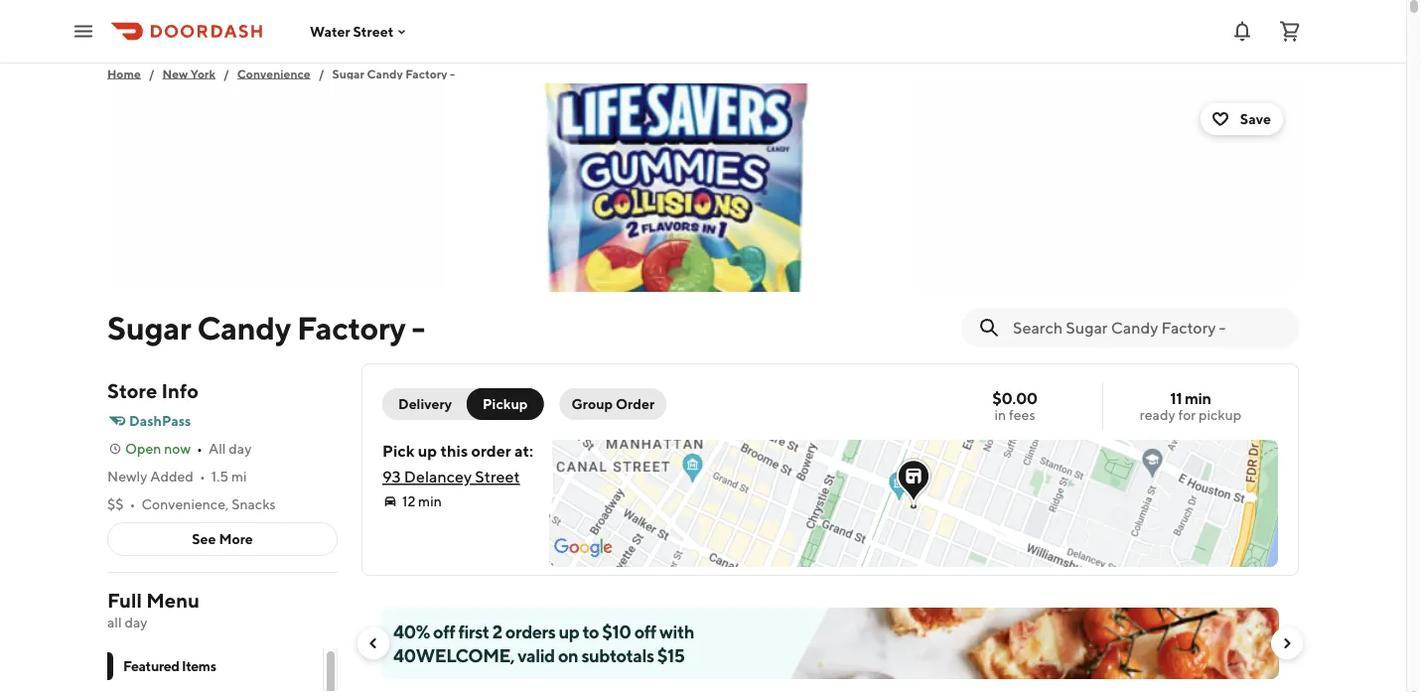 Task type: vqa. For each thing, say whether or not it's contained in the screenshot.
"Home / New York / Convenience / Sugar Candy Factory -"
yes



Task type: locate. For each thing, give the bounding box(es) containing it.
street
[[353, 23, 394, 39], [475, 467, 520, 486]]

0 horizontal spatial up
[[418, 442, 437, 460]]

2 off from the left
[[634, 621, 656, 642]]

/ left new
[[149, 67, 155, 80]]

1 horizontal spatial sugar
[[332, 67, 365, 80]]

-
[[450, 67, 455, 80], [412, 309, 425, 346]]

ready
[[1140, 407, 1176, 423]]

candy up info
[[197, 309, 291, 346]]

first
[[458, 621, 489, 642]]

2 vertical spatial •
[[130, 496, 135, 513]]

with
[[660, 621, 694, 642]]

sugar down water street
[[332, 67, 365, 80]]

1 horizontal spatial off
[[634, 621, 656, 642]]

0 vertical spatial -
[[450, 67, 455, 80]]

/
[[149, 67, 155, 80], [223, 67, 229, 80], [319, 67, 324, 80]]

street down order
[[475, 467, 520, 486]]

0 vertical spatial min
[[1185, 389, 1211, 408]]

$$
[[107, 496, 124, 513]]

• all day
[[197, 441, 252, 457]]

1 horizontal spatial min
[[1185, 389, 1211, 408]]

1 vertical spatial •
[[200, 468, 205, 485]]

1 vertical spatial min
[[418, 493, 442, 510]]

save button
[[1201, 103, 1283, 135]]

/ down water
[[319, 67, 324, 80]]

40% off first 2 orders up to $10 off with 40welcome, valid on subtotals $15
[[393, 621, 694, 666]]

1 horizontal spatial up
[[559, 621, 579, 642]]

0 vertical spatial sugar
[[332, 67, 365, 80]]

1 vertical spatial up
[[559, 621, 579, 642]]

see more
[[192, 531, 253, 547]]

store
[[107, 379, 157, 403]]

in
[[995, 407, 1006, 423]]

up
[[418, 442, 437, 460], [559, 621, 579, 642]]

0 horizontal spatial /
[[149, 67, 155, 80]]

candy
[[367, 67, 403, 80], [197, 309, 291, 346]]

min
[[1185, 389, 1211, 408], [418, 493, 442, 510]]

notification bell image
[[1231, 19, 1255, 43]]

new
[[163, 67, 188, 80]]

all
[[209, 441, 226, 457]]

min for 11
[[1185, 389, 1211, 408]]

off up 40welcome,
[[433, 621, 455, 642]]

pick up this order at: 93 delancey street
[[382, 442, 533, 486]]

0 horizontal spatial off
[[433, 621, 455, 642]]

1 vertical spatial sugar
[[107, 309, 191, 346]]

sugar up store info
[[107, 309, 191, 346]]

min inside the 11 min ready for pickup
[[1185, 389, 1211, 408]]

fees
[[1009, 407, 1035, 423]]

0 vertical spatial street
[[353, 23, 394, 39]]

0 horizontal spatial candy
[[197, 309, 291, 346]]

up left to
[[559, 621, 579, 642]]

0 horizontal spatial min
[[418, 493, 442, 510]]

40welcome,
[[393, 645, 515, 666]]

/ right york
[[223, 67, 229, 80]]

min right 11
[[1185, 389, 1211, 408]]

up inside the pick up this order at: 93 delancey street
[[418, 442, 437, 460]]

up inside 40% off first 2 orders up to $10 off with 40welcome, valid on subtotals $15
[[559, 621, 579, 642]]

valid
[[518, 645, 555, 666]]

order
[[471, 442, 511, 460]]

water street button
[[310, 23, 410, 39]]

home
[[107, 67, 141, 80]]

0 vertical spatial day
[[229, 441, 252, 457]]

•
[[197, 441, 203, 457], [200, 468, 205, 485], [130, 496, 135, 513]]

select promotional banner element
[[803, 679, 858, 692]]

93
[[382, 467, 401, 486]]

street right water
[[353, 23, 394, 39]]

1 vertical spatial -
[[412, 309, 425, 346]]

info
[[161, 379, 199, 403]]

0 horizontal spatial street
[[353, 23, 394, 39]]

open now
[[125, 441, 191, 457]]

Delivery radio
[[382, 388, 480, 420]]

save
[[1240, 111, 1271, 127]]

2 horizontal spatial /
[[319, 67, 324, 80]]

convenience link
[[237, 64, 311, 83]]

0 horizontal spatial sugar
[[107, 309, 191, 346]]

• left all
[[197, 441, 203, 457]]

1 horizontal spatial /
[[223, 67, 229, 80]]

for
[[1178, 407, 1196, 423]]

11 min ready for pickup
[[1140, 389, 1242, 423]]

• right $$
[[130, 496, 135, 513]]

items
[[182, 658, 216, 674]]

dashpass
[[129, 413, 191, 429]]

min right 12
[[418, 493, 442, 510]]

off right $10
[[634, 621, 656, 642]]

see more button
[[108, 523, 337, 555]]

water street
[[310, 23, 394, 39]]

day inside full menu all day
[[125, 614, 147, 631]]

1 vertical spatial candy
[[197, 309, 291, 346]]

candy down water street popup button
[[367, 67, 403, 80]]

3 / from the left
[[319, 67, 324, 80]]

up left 'this'
[[418, 442, 437, 460]]

1 vertical spatial day
[[125, 614, 147, 631]]

1 horizontal spatial street
[[475, 467, 520, 486]]

more
[[219, 531, 253, 547]]

day
[[229, 441, 252, 457], [125, 614, 147, 631]]

store info
[[107, 379, 199, 403]]

featured items
[[123, 658, 216, 674]]

1 horizontal spatial candy
[[367, 67, 403, 80]]

map region
[[326, 393, 1343, 648]]

see
[[192, 531, 216, 547]]

• left the 1.5
[[200, 468, 205, 485]]

sugar
[[332, 67, 365, 80], [107, 309, 191, 346]]

factory
[[405, 67, 447, 80], [297, 309, 406, 346]]

this
[[440, 442, 468, 460]]

1.5
[[211, 468, 229, 485]]

0 vertical spatial up
[[418, 442, 437, 460]]

1 vertical spatial street
[[475, 467, 520, 486]]

off
[[433, 621, 455, 642], [634, 621, 656, 642]]

Item Search search field
[[1013, 317, 1283, 339]]

0 horizontal spatial day
[[125, 614, 147, 631]]



Task type: describe. For each thing, give the bounding box(es) containing it.
full
[[107, 589, 142, 612]]

40%
[[393, 621, 430, 642]]

home link
[[107, 64, 141, 83]]

sugar candy factory - image
[[107, 83, 1299, 292]]

group order
[[572, 396, 655, 412]]

on
[[558, 645, 578, 666]]

orders
[[505, 621, 556, 642]]

york
[[191, 67, 215, 80]]

pickup
[[1199, 407, 1242, 423]]

order
[[616, 396, 655, 412]]

11
[[1170, 389, 1182, 408]]

2 / from the left
[[223, 67, 229, 80]]

water
[[310, 23, 350, 39]]

1 vertical spatial factory
[[297, 309, 406, 346]]

min for 12
[[418, 493, 442, 510]]

$$ • convenience, snacks
[[107, 496, 276, 513]]

pick
[[382, 442, 415, 460]]

next button of carousel image
[[1279, 636, 1295, 652]]

subtotals
[[581, 645, 654, 666]]

2
[[492, 621, 502, 642]]

featured
[[123, 658, 179, 674]]

convenience,
[[141, 496, 229, 513]]

group order button
[[560, 388, 667, 420]]

order methods option group
[[382, 388, 544, 420]]

$10
[[602, 621, 631, 642]]

0 vertical spatial candy
[[367, 67, 403, 80]]

0 vertical spatial •
[[197, 441, 203, 457]]

previous button of carousel image
[[366, 636, 381, 652]]

delivery
[[398, 396, 452, 412]]

full menu all day
[[107, 589, 200, 631]]

at:
[[515, 442, 533, 460]]

powered by google image
[[554, 538, 613, 558]]

1 horizontal spatial -
[[450, 67, 455, 80]]

1 off from the left
[[433, 621, 455, 642]]

Pickup radio
[[467, 388, 544, 420]]

12
[[402, 493, 415, 510]]

to
[[583, 621, 599, 642]]

open menu image
[[72, 19, 95, 43]]

sugar candy factory -
[[107, 309, 425, 346]]

1 horizontal spatial day
[[229, 441, 252, 457]]

pickup
[[483, 396, 528, 412]]

group
[[572, 396, 613, 412]]

convenience
[[237, 67, 311, 80]]

snacks
[[232, 496, 276, 513]]

now
[[164, 441, 191, 457]]

12 min
[[402, 493, 442, 510]]

all
[[107, 614, 122, 631]]

$15
[[657, 645, 685, 666]]

0 items, open order cart image
[[1278, 19, 1302, 43]]

mi
[[231, 468, 247, 485]]

1 / from the left
[[149, 67, 155, 80]]

menu
[[146, 589, 200, 612]]

delancey
[[404, 467, 472, 486]]

0 horizontal spatial -
[[412, 309, 425, 346]]

0 vertical spatial factory
[[405, 67, 447, 80]]

home / new york / convenience / sugar candy factory -
[[107, 67, 455, 80]]

$0.00 in fees
[[993, 389, 1038, 423]]

added
[[150, 468, 194, 485]]

street inside the pick up this order at: 93 delancey street
[[475, 467, 520, 486]]

93 delancey street link
[[382, 467, 520, 486]]

$0.00
[[993, 389, 1038, 408]]

open
[[125, 441, 161, 457]]

newly added • 1.5 mi
[[107, 468, 247, 485]]

newly
[[107, 468, 147, 485]]

new york link
[[163, 64, 215, 83]]



